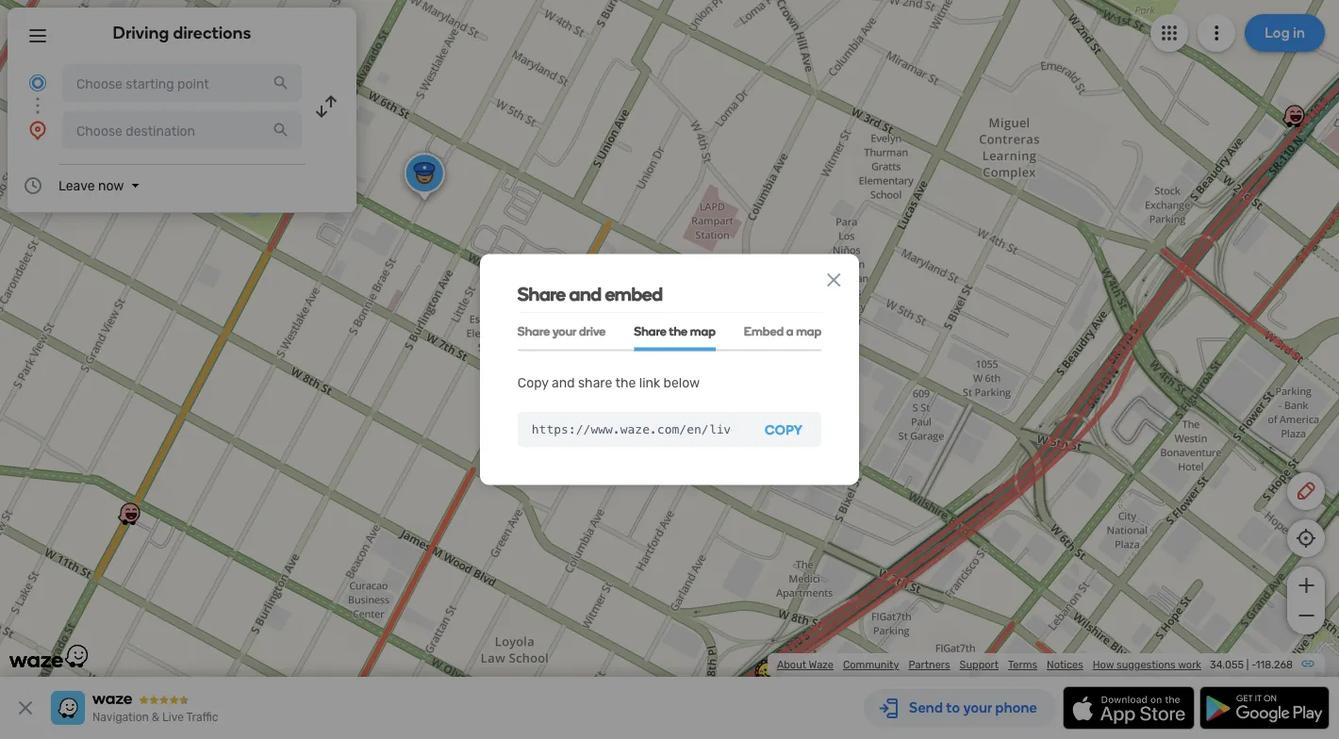 Task type: locate. For each thing, give the bounding box(es) containing it.
share
[[578, 375, 612, 391]]

share for share your drive
[[518, 324, 550, 339]]

map inside share the map link
[[690, 324, 716, 339]]

1 map from the left
[[690, 324, 716, 339]]

terms
[[1008, 659, 1037, 671]]

embed a map link
[[744, 313, 822, 351]]

0 vertical spatial x image
[[823, 268, 845, 291]]

pencil image
[[1295, 480, 1317, 503]]

location image
[[26, 119, 49, 141]]

map
[[690, 324, 716, 339], [796, 324, 822, 339]]

partners
[[909, 659, 950, 671]]

None field
[[518, 412, 746, 447]]

navigation & live traffic
[[92, 711, 218, 724]]

about
[[777, 659, 806, 671]]

about waze link
[[777, 659, 834, 671]]

0 vertical spatial copy
[[518, 375, 548, 391]]

notices
[[1047, 659, 1083, 671]]

map inside embed a map link
[[796, 324, 822, 339]]

map up the below
[[690, 324, 716, 339]]

1 vertical spatial copy
[[765, 421, 803, 437]]

share down "embed"
[[634, 324, 666, 339]]

copy inside button
[[765, 421, 803, 437]]

waze
[[809, 659, 834, 671]]

copy and share the link below
[[518, 375, 700, 391]]

1 vertical spatial the
[[615, 375, 636, 391]]

zoom in image
[[1294, 574, 1318, 597]]

share the map link
[[634, 313, 716, 351]]

the up the below
[[669, 324, 688, 339]]

share up share your drive
[[518, 283, 566, 305]]

terms link
[[1008, 659, 1037, 671]]

leave now
[[58, 178, 124, 193]]

link
[[639, 375, 660, 391]]

&
[[152, 711, 160, 724]]

your
[[553, 324, 576, 339]]

0 vertical spatial the
[[669, 324, 688, 339]]

copy
[[518, 375, 548, 391], [765, 421, 803, 437]]

support link
[[960, 659, 999, 671]]

embed a map
[[744, 324, 822, 339]]

1 horizontal spatial copy
[[765, 421, 803, 437]]

and up the drive
[[569, 283, 601, 305]]

and for copy
[[552, 375, 575, 391]]

now
[[98, 178, 124, 193]]

and left the share
[[552, 375, 575, 391]]

1 vertical spatial and
[[552, 375, 575, 391]]

map right a in the right top of the page
[[796, 324, 822, 339]]

0 horizontal spatial copy
[[518, 375, 548, 391]]

Choose starting point text field
[[62, 64, 302, 102]]

2 map from the left
[[796, 324, 822, 339]]

x image
[[823, 268, 845, 291], [14, 697, 37, 720]]

copy button
[[746, 412, 822, 447]]

live
[[162, 711, 184, 724]]

driving
[[113, 23, 169, 43]]

share
[[518, 283, 566, 305], [518, 324, 550, 339], [634, 324, 666, 339]]

0 vertical spatial and
[[569, 283, 601, 305]]

and
[[569, 283, 601, 305], [552, 375, 575, 391]]

share for share and embed
[[518, 283, 566, 305]]

the left link
[[615, 375, 636, 391]]

drive
[[579, 324, 606, 339]]

|
[[1246, 659, 1249, 671]]

and for share
[[569, 283, 601, 305]]

share left your
[[518, 324, 550, 339]]

1 vertical spatial x image
[[14, 697, 37, 720]]

-
[[1251, 659, 1256, 671]]

work
[[1178, 659, 1201, 671]]

0 horizontal spatial map
[[690, 324, 716, 339]]

copy for copy and share the link below
[[518, 375, 548, 391]]

0 horizontal spatial x image
[[14, 697, 37, 720]]

1 horizontal spatial map
[[796, 324, 822, 339]]

the
[[669, 324, 688, 339], [615, 375, 636, 391]]



Task type: describe. For each thing, give the bounding box(es) containing it.
0 horizontal spatial the
[[615, 375, 636, 391]]

driving directions
[[113, 23, 251, 43]]

Choose destination text field
[[62, 111, 302, 149]]

share for share the map
[[634, 324, 666, 339]]

map for embed a map
[[796, 324, 822, 339]]

traffic
[[186, 711, 218, 724]]

map for share the map
[[690, 324, 716, 339]]

zoom out image
[[1294, 605, 1318, 627]]

embed
[[744, 324, 784, 339]]

notices link
[[1047, 659, 1083, 671]]

share your drive link
[[518, 313, 606, 351]]

below
[[664, 375, 700, 391]]

118.268
[[1256, 659, 1293, 671]]

community link
[[843, 659, 899, 671]]

community
[[843, 659, 899, 671]]

link image
[[1300, 656, 1316, 671]]

suggestions
[[1117, 659, 1176, 671]]

about waze community partners support terms notices how suggestions work 34.055 | -118.268
[[777, 659, 1293, 671]]

share and embed
[[518, 283, 663, 305]]

current location image
[[26, 72, 49, 94]]

leave
[[58, 178, 95, 193]]

directions
[[173, 23, 251, 43]]

share your drive
[[518, 324, 606, 339]]

copy for copy
[[765, 421, 803, 437]]

1 horizontal spatial x image
[[823, 268, 845, 291]]

1 horizontal spatial the
[[669, 324, 688, 339]]

how suggestions work link
[[1093, 659, 1201, 671]]

support
[[960, 659, 999, 671]]

embed
[[605, 283, 663, 305]]

a
[[786, 324, 794, 339]]

share the map
[[634, 324, 716, 339]]

clock image
[[22, 174, 44, 197]]

navigation
[[92, 711, 149, 724]]

34.055
[[1210, 659, 1244, 671]]

partners link
[[909, 659, 950, 671]]

how
[[1093, 659, 1114, 671]]



Task type: vqa. For each thing, say whether or not it's contained in the screenshot.
The
yes



